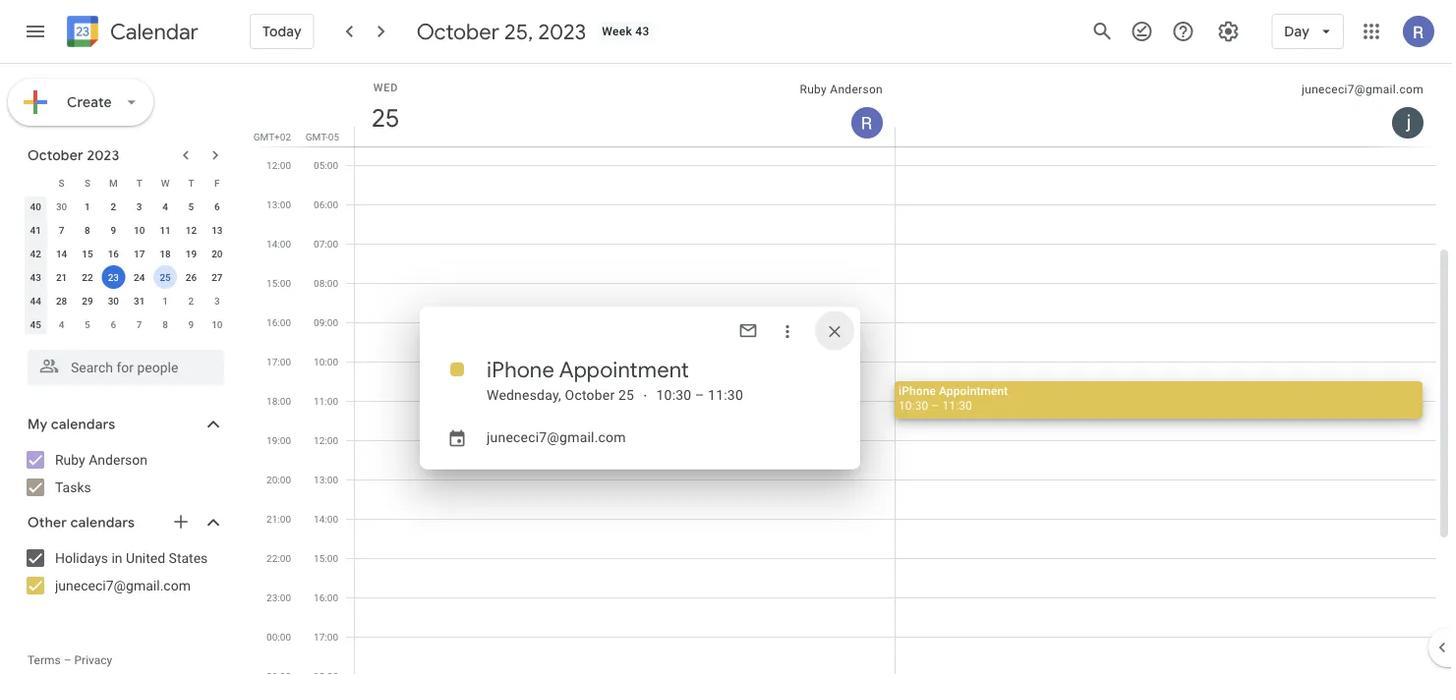Task type: describe. For each thing, give the bounding box(es) containing it.
day
[[1285, 23, 1310, 40]]

25 cell
[[152, 266, 178, 289]]

16
[[108, 248, 119, 260]]

settings menu image
[[1217, 20, 1241, 43]]

tasks
[[55, 480, 91, 496]]

my calendars button
[[4, 409, 244, 441]]

0 vertical spatial 6
[[214, 201, 220, 212]]

28
[[56, 295, 67, 307]]

create button
[[8, 79, 153, 126]]

18 element
[[154, 242, 177, 266]]

14 element
[[50, 242, 73, 266]]

22 element
[[76, 266, 99, 289]]

f
[[215, 177, 220, 189]]

holidays
[[55, 550, 108, 567]]

1 horizontal spatial 9
[[188, 319, 194, 331]]

0 horizontal spatial 17:00
[[267, 356, 291, 368]]

27
[[212, 271, 223, 283]]

20 element
[[205, 242, 229, 266]]

23, today element
[[102, 266, 125, 289]]

0 vertical spatial 13:00
[[267, 199, 291, 211]]

row containing 40
[[23, 195, 230, 218]]

10:30 inside iphone appointment 10:30 – 11:30
[[899, 399, 929, 413]]

terms
[[28, 654, 61, 668]]

1 s from the left
[[59, 177, 65, 189]]

junececi7@gmail.com inside the other calendars list
[[55, 578, 191, 594]]

12 element
[[179, 218, 203, 242]]

row containing 43
[[23, 266, 230, 289]]

1 horizontal spatial 4
[[163, 201, 168, 212]]

iphone appointment wednesday, october 25 ⋅ 10:30 – 11:30
[[487, 357, 744, 404]]

november 7 element
[[128, 313, 151, 336]]

wednesday,
[[487, 388, 562, 404]]

0 vertical spatial 8
[[85, 224, 90, 236]]

11:00
[[314, 395, 338, 407]]

row containing 45
[[23, 313, 230, 336]]

united
[[126, 550, 165, 567]]

september 30 element
[[50, 195, 73, 218]]

junececi7@gmail.com column header
[[895, 64, 1437, 147]]

27 element
[[205, 266, 229, 289]]

iphone appointment 10:30 – 11:30
[[899, 384, 1009, 413]]

17 element
[[128, 242, 151, 266]]

1 vertical spatial 16:00
[[314, 592, 338, 604]]

iphone for iphone appointment 10:30 – 11:30
[[899, 384, 936, 398]]

21 element
[[50, 266, 73, 289]]

24
[[134, 271, 145, 283]]

2 t from the left
[[188, 177, 194, 189]]

7 inside 'november 7' element
[[137, 319, 142, 331]]

1 vertical spatial 1
[[163, 295, 168, 307]]

0 horizontal spatial –
[[64, 654, 71, 668]]

november 9 element
[[179, 313, 203, 336]]

states
[[169, 550, 208, 567]]

november 5 element
[[76, 313, 99, 336]]

06:00
[[314, 199, 338, 211]]

0 vertical spatial 5
[[188, 201, 194, 212]]

30 for september 30 element
[[56, 201, 67, 212]]

today
[[263, 23, 302, 40]]

0 horizontal spatial 2
[[111, 201, 116, 212]]

28 element
[[50, 289, 73, 313]]

terms link
[[28, 654, 61, 668]]

1 vertical spatial 5
[[85, 319, 90, 331]]

0 vertical spatial 15:00
[[267, 277, 291, 289]]

other
[[28, 514, 67, 532]]

2 s from the left
[[85, 177, 90, 189]]

week
[[602, 25, 633, 38]]

calendars for other calendars
[[70, 514, 135, 532]]

11
[[160, 224, 171, 236]]

gmt-05
[[306, 131, 339, 143]]

11:30 inside iphone appointment wednesday, october 25 ⋅ 10:30 – 11:30
[[708, 388, 744, 404]]

20:00
[[267, 474, 291, 486]]

my calendars
[[28, 416, 115, 434]]

0 vertical spatial 12:00
[[267, 159, 291, 171]]

november 2 element
[[179, 289, 203, 313]]

1 horizontal spatial 13:00
[[314, 474, 338, 486]]

1 horizontal spatial 43
[[636, 25, 650, 38]]

calendar
[[110, 18, 199, 46]]

13 element
[[205, 218, 229, 242]]

november 10 element
[[205, 313, 229, 336]]

appointment for iphone appointment wednesday, october 25 ⋅ 10:30 – 11:30
[[559, 357, 690, 384]]

row containing 44
[[23, 289, 230, 313]]

05
[[328, 131, 339, 143]]

1 horizontal spatial 12:00
[[314, 435, 338, 447]]

4 inside the november 4 element
[[59, 319, 64, 331]]

today button
[[250, 8, 314, 55]]

40
[[30, 201, 41, 212]]

44
[[30, 295, 41, 307]]

1 vertical spatial junececi7@gmail.com
[[487, 430, 626, 446]]

ruby anderson inside my calendars list
[[55, 452, 148, 468]]

week 43
[[602, 25, 650, 38]]

10 for november 10 element at top left
[[212, 319, 223, 331]]

row group inside october 2023 grid
[[23, 195, 230, 336]]

10 element
[[128, 218, 151, 242]]

other calendars button
[[4, 508, 244, 539]]

26 element
[[179, 266, 203, 289]]

november 6 element
[[102, 313, 125, 336]]

junececi7@gmail.com inside column header
[[1302, 83, 1424, 96]]

21:00
[[267, 513, 291, 525]]

09:00
[[314, 317, 338, 329]]

21
[[56, 271, 67, 283]]

october inside iphone appointment wednesday, october 25 ⋅ 10:30 – 11:30
[[565, 388, 615, 404]]

0 vertical spatial 14:00
[[267, 238, 291, 250]]

13
[[212, 224, 223, 236]]

43 inside row
[[30, 271, 41, 283]]

– inside iphone appointment 10:30 – 11:30
[[932, 399, 940, 413]]

0 horizontal spatial 16:00
[[267, 317, 291, 329]]

create
[[67, 93, 112, 111]]

30 for '30' element
[[108, 295, 119, 307]]

17
[[134, 248, 145, 260]]

row containing 41
[[23, 218, 230, 242]]

11:30 inside iphone appointment 10:30 – 11:30
[[943, 399, 973, 413]]

october for october 2023
[[28, 147, 84, 164]]

0 horizontal spatial 1
[[85, 201, 90, 212]]

ruby inside my calendars list
[[55, 452, 85, 468]]

calendar heading
[[106, 18, 199, 46]]

41
[[30, 224, 41, 236]]

31
[[134, 295, 145, 307]]



Task type: locate. For each thing, give the bounding box(es) containing it.
1 horizontal spatial 25
[[370, 102, 398, 134]]

1 horizontal spatial 5
[[188, 201, 194, 212]]

0 vertical spatial ruby
[[800, 83, 827, 96]]

other calendars
[[28, 514, 135, 532]]

junececi7@gmail.com down wednesday,
[[487, 430, 626, 446]]

4 up 11 element
[[163, 201, 168, 212]]

s up september 30 element
[[59, 177, 65, 189]]

1 horizontal spatial 14:00
[[314, 513, 338, 525]]

25 inside wed 25
[[370, 102, 398, 134]]

1 vertical spatial ruby anderson
[[55, 452, 148, 468]]

0 vertical spatial 43
[[636, 25, 650, 38]]

w
[[161, 177, 170, 189]]

1 vertical spatial 13:00
[[314, 474, 338, 486]]

terms – privacy
[[28, 654, 112, 668]]

1 vertical spatial 2023
[[87, 147, 119, 164]]

23
[[108, 271, 119, 283]]

19 element
[[179, 242, 203, 266]]

holidays in united states
[[55, 550, 208, 567]]

0 vertical spatial 1
[[85, 201, 90, 212]]

07:00
[[314, 238, 338, 250]]

0 horizontal spatial anderson
[[89, 452, 148, 468]]

calendars right the my
[[51, 416, 115, 434]]

43
[[636, 25, 650, 38], [30, 271, 41, 283]]

wednesday, october 25 element
[[363, 95, 408, 141]]

0 vertical spatial 17:00
[[267, 356, 291, 368]]

25
[[370, 102, 398, 134], [160, 271, 171, 283], [619, 388, 635, 404]]

junececi7@gmail.com
[[1302, 83, 1424, 96], [487, 430, 626, 446], [55, 578, 191, 594]]

9 up 16 element
[[111, 224, 116, 236]]

1 horizontal spatial 2
[[188, 295, 194, 307]]

2 down 26 element
[[188, 295, 194, 307]]

10 inside 10 element
[[134, 224, 145, 236]]

email event details image
[[739, 321, 758, 341]]

my
[[28, 416, 48, 434]]

25 down wed
[[370, 102, 398, 134]]

1 down 25 element
[[163, 295, 168, 307]]

23:00
[[267, 592, 291, 604]]

6 row from the top
[[23, 289, 230, 313]]

1 right september 30 element
[[85, 201, 90, 212]]

0 horizontal spatial 43
[[30, 271, 41, 283]]

1 vertical spatial 9
[[188, 319, 194, 331]]

calendars inside dropdown button
[[70, 514, 135, 532]]

25 left ⋅
[[619, 388, 635, 404]]

1 vertical spatial 3
[[214, 295, 220, 307]]

2 horizontal spatial 25
[[619, 388, 635, 404]]

iphone inside iphone appointment 10:30 – 11:30
[[899, 384, 936, 398]]

43 right 'week'
[[636, 25, 650, 38]]

25 down 18
[[160, 271, 171, 283]]

Search for people text field
[[39, 350, 212, 386]]

9
[[111, 224, 116, 236], [188, 319, 194, 331]]

2 horizontal spatial october
[[565, 388, 615, 404]]

12
[[186, 224, 197, 236]]

anderson
[[831, 83, 883, 96], [89, 452, 148, 468]]

row containing 42
[[23, 242, 230, 266]]

appointment inside iphone appointment wednesday, october 25 ⋅ 10:30 – 11:30
[[559, 357, 690, 384]]

43 down 42
[[30, 271, 41, 283]]

1 horizontal spatial 10:30
[[899, 399, 929, 413]]

november 3 element
[[205, 289, 229, 313]]

november 4 element
[[50, 313, 73, 336]]

4 down 28 element
[[59, 319, 64, 331]]

1 row from the top
[[23, 171, 230, 195]]

1 vertical spatial anderson
[[89, 452, 148, 468]]

1 horizontal spatial 11:30
[[943, 399, 973, 413]]

2 horizontal spatial –
[[932, 399, 940, 413]]

ruby inside 25 column header
[[800, 83, 827, 96]]

22
[[82, 271, 93, 283]]

calendars inside "dropdown button"
[[51, 416, 115, 434]]

1 horizontal spatial 2023
[[539, 18, 587, 45]]

18
[[160, 248, 171, 260]]

1 vertical spatial 17:00
[[314, 632, 338, 643]]

0 vertical spatial 7
[[59, 224, 64, 236]]

1 vertical spatial ruby
[[55, 452, 85, 468]]

1 vertical spatial 25
[[160, 271, 171, 283]]

25 element
[[154, 266, 177, 289]]

calendars
[[51, 416, 115, 434], [70, 514, 135, 532]]

11:30
[[708, 388, 744, 404], [943, 399, 973, 413]]

1 horizontal spatial iphone
[[899, 384, 936, 398]]

17:00 right 00:00
[[314, 632, 338, 643]]

1 horizontal spatial october
[[417, 18, 500, 45]]

appointment inside iphone appointment 10:30 – 11:30
[[939, 384, 1009, 398]]

iphone appointment heading
[[487, 357, 690, 384]]

0 vertical spatial 4
[[163, 201, 168, 212]]

november 1 element
[[154, 289, 177, 313]]

10 up 17
[[134, 224, 145, 236]]

ruby anderson inside 25 column header
[[800, 83, 883, 96]]

10 inside november 10 element
[[212, 319, 223, 331]]

0 horizontal spatial 4
[[59, 319, 64, 331]]

4 row from the top
[[23, 242, 230, 266]]

october left 25,
[[417, 18, 500, 45]]

0 horizontal spatial 9
[[111, 224, 116, 236]]

october for october 25, 2023
[[417, 18, 500, 45]]

1 horizontal spatial 15:00
[[314, 553, 338, 565]]

0 vertical spatial calendars
[[51, 416, 115, 434]]

31 element
[[128, 289, 151, 313]]

0 horizontal spatial 10:30
[[657, 388, 692, 404]]

wed 25
[[370, 81, 399, 134]]

row group containing 40
[[23, 195, 230, 336]]

1 horizontal spatial 17:00
[[314, 632, 338, 643]]

row group
[[23, 195, 230, 336]]

08:00
[[314, 277, 338, 289]]

19:00
[[267, 435, 291, 447]]

1 vertical spatial 7
[[137, 319, 142, 331]]

2 vertical spatial junececi7@gmail.com
[[55, 578, 191, 594]]

26
[[186, 271, 197, 283]]

0 horizontal spatial 11:30
[[708, 388, 744, 404]]

junececi7@gmail.com down in
[[55, 578, 191, 594]]

t right w
[[188, 177, 194, 189]]

3 down 27 element
[[214, 295, 220, 307]]

1 vertical spatial 8
[[163, 319, 168, 331]]

other calendars list
[[4, 543, 244, 602]]

calendars for my calendars
[[51, 416, 115, 434]]

29
[[82, 295, 93, 307]]

main drawer image
[[24, 20, 47, 43]]

10:00
[[314, 356, 338, 368]]

1 horizontal spatial 6
[[214, 201, 220, 212]]

row containing s
[[23, 171, 230, 195]]

1 horizontal spatial 16:00
[[314, 592, 338, 604]]

my calendars list
[[4, 445, 244, 504]]

– inside iphone appointment wednesday, october 25 ⋅ 10:30 – 11:30
[[696, 388, 705, 404]]

november 8 element
[[154, 313, 177, 336]]

13:00 left 06:00
[[267, 199, 291, 211]]

30 down 23
[[108, 295, 119, 307]]

1 horizontal spatial 8
[[163, 319, 168, 331]]

0 horizontal spatial s
[[59, 177, 65, 189]]

3
[[137, 201, 142, 212], [214, 295, 220, 307]]

14
[[56, 248, 67, 260]]

9 down 'november 2' element
[[188, 319, 194, 331]]

0 horizontal spatial 12:00
[[267, 159, 291, 171]]

⋅
[[643, 388, 649, 404]]

1 horizontal spatial –
[[696, 388, 705, 404]]

1 vertical spatial 6
[[111, 319, 116, 331]]

wed
[[373, 81, 399, 93]]

22:00
[[267, 553, 291, 565]]

19
[[186, 248, 197, 260]]

0 vertical spatial 10
[[134, 224, 145, 236]]

6 down '30' element
[[111, 319, 116, 331]]

0 horizontal spatial 10
[[134, 224, 145, 236]]

2023 up m
[[87, 147, 119, 164]]

t
[[136, 177, 142, 189], [188, 177, 194, 189]]

1 horizontal spatial appointment
[[939, 384, 1009, 398]]

0 vertical spatial anderson
[[831, 83, 883, 96]]

17:00 up 18:00
[[267, 356, 291, 368]]

october 25, 2023
[[417, 18, 587, 45]]

in
[[112, 550, 123, 567]]

0 horizontal spatial 6
[[111, 319, 116, 331]]

0 horizontal spatial 5
[[85, 319, 90, 331]]

8 up "15" element
[[85, 224, 90, 236]]

15 element
[[76, 242, 99, 266]]

appointment
[[559, 357, 690, 384], [939, 384, 1009, 398]]

october
[[417, 18, 500, 45], [28, 147, 84, 164], [565, 388, 615, 404]]

4
[[163, 201, 168, 212], [59, 319, 64, 331]]

day button
[[1272, 8, 1345, 55]]

05:00
[[314, 159, 338, 171]]

10 for 10 element on the left top of the page
[[134, 224, 145, 236]]

gmt-
[[306, 131, 328, 143]]

17:00
[[267, 356, 291, 368], [314, 632, 338, 643]]

row
[[23, 171, 230, 195], [23, 195, 230, 218], [23, 218, 230, 242], [23, 242, 230, 266], [23, 266, 230, 289], [23, 289, 230, 313], [23, 313, 230, 336]]

calendars up in
[[70, 514, 135, 532]]

14:00 right the 21:00
[[314, 513, 338, 525]]

0 horizontal spatial 13:00
[[267, 199, 291, 211]]

3 row from the top
[[23, 218, 230, 242]]

0 horizontal spatial 15:00
[[267, 277, 291, 289]]

2 down m
[[111, 201, 116, 212]]

2 row from the top
[[23, 195, 230, 218]]

1 horizontal spatial 30
[[108, 295, 119, 307]]

12:00
[[267, 159, 291, 171], [314, 435, 338, 447]]

1 horizontal spatial 7
[[137, 319, 142, 331]]

m
[[109, 177, 118, 189]]

1 horizontal spatial ruby anderson
[[800, 83, 883, 96]]

october 2023 grid
[[19, 171, 230, 336]]

s
[[59, 177, 65, 189], [85, 177, 90, 189]]

12:00 down 11:00
[[314, 435, 338, 447]]

14:00 left 07:00
[[267, 238, 291, 250]]

0 horizontal spatial october
[[28, 147, 84, 164]]

15:00 left 08:00
[[267, 277, 291, 289]]

13:00 right 20:00
[[314, 474, 338, 486]]

7 down september 30 element
[[59, 224, 64, 236]]

0 horizontal spatial 7
[[59, 224, 64, 236]]

october 2023
[[28, 147, 119, 164]]

1 vertical spatial 10
[[212, 319, 223, 331]]

1 horizontal spatial t
[[188, 177, 194, 189]]

1 vertical spatial 2
[[188, 295, 194, 307]]

5 up 12 element
[[188, 201, 194, 212]]

10 down november 3 element on the top of page
[[212, 319, 223, 331]]

0 horizontal spatial 30
[[56, 201, 67, 212]]

0 vertical spatial 2023
[[539, 18, 587, 45]]

11 element
[[154, 218, 177, 242]]

iphone inside iphone appointment wednesday, october 25 ⋅ 10:30 – 11:30
[[487, 357, 555, 384]]

2
[[111, 201, 116, 212], [188, 295, 194, 307]]

0 horizontal spatial appointment
[[559, 357, 690, 384]]

1 t from the left
[[136, 177, 142, 189]]

junececi7@gmail.com down day "popup button"
[[1302, 83, 1424, 96]]

anderson inside 25 column header
[[831, 83, 883, 96]]

16:00 left 09:00
[[267, 317, 291, 329]]

25 inside iphone appointment wednesday, october 25 ⋅ 10:30 – 11:30
[[619, 388, 635, 404]]

0 horizontal spatial 25
[[160, 271, 171, 283]]

23 cell
[[100, 266, 126, 289]]

24 element
[[128, 266, 151, 289]]

1 vertical spatial 43
[[30, 271, 41, 283]]

0 vertical spatial 3
[[137, 201, 142, 212]]

add other calendars image
[[171, 513, 191, 532]]

25,
[[505, 18, 533, 45]]

0 horizontal spatial t
[[136, 177, 142, 189]]

2 inside 'november 2' element
[[188, 295, 194, 307]]

ruby
[[800, 83, 827, 96], [55, 452, 85, 468]]

18:00
[[267, 395, 291, 407]]

20
[[212, 248, 223, 260]]

1 vertical spatial october
[[28, 147, 84, 164]]

25 grid
[[252, 64, 1453, 676]]

5 down 29 element
[[85, 319, 90, 331]]

0 horizontal spatial 14:00
[[267, 238, 291, 250]]

2023 right 25,
[[539, 18, 587, 45]]

appointment for iphone appointment 10:30 – 11:30
[[939, 384, 1009, 398]]

1 vertical spatial 4
[[59, 319, 64, 331]]

t right m
[[136, 177, 142, 189]]

00:00
[[267, 632, 291, 643]]

1 horizontal spatial 1
[[163, 295, 168, 307]]

15
[[82, 248, 93, 260]]

0 horizontal spatial iphone
[[487, 357, 555, 384]]

13:00
[[267, 199, 291, 211], [314, 474, 338, 486]]

30
[[56, 201, 67, 212], [108, 295, 119, 307]]

privacy
[[74, 654, 112, 668]]

12:00 down 'gmt+02'
[[267, 159, 291, 171]]

25 inside cell
[[160, 271, 171, 283]]

6
[[214, 201, 220, 212], [111, 319, 116, 331]]

14:00
[[267, 238, 291, 250], [314, 513, 338, 525]]

16:00 right 23:00
[[314, 592, 338, 604]]

None search field
[[0, 342, 244, 386]]

gmt+02
[[254, 131, 291, 143]]

10:30 inside iphone appointment wednesday, october 25 ⋅ 10:30 – 11:30
[[657, 388, 692, 404]]

2 vertical spatial 25
[[619, 388, 635, 404]]

1 horizontal spatial 3
[[214, 295, 220, 307]]

5 row from the top
[[23, 266, 230, 289]]

16 element
[[102, 242, 125, 266]]

ruby anderson
[[800, 83, 883, 96], [55, 452, 148, 468]]

iphone for iphone appointment wednesday, october 25 ⋅ 10:30 – 11:30
[[487, 357, 555, 384]]

30 element
[[102, 289, 125, 313]]

7 down 31 element
[[137, 319, 142, 331]]

1 vertical spatial 14:00
[[314, 513, 338, 525]]

45
[[30, 319, 41, 331]]

3 up 10 element on the left top of the page
[[137, 201, 142, 212]]

6 up 13 element
[[214, 201, 220, 212]]

s left m
[[85, 177, 90, 189]]

anderson inside my calendars list
[[89, 452, 148, 468]]

1 vertical spatial 15:00
[[314, 553, 338, 565]]

15:00 right '22:00'
[[314, 553, 338, 565]]

0 horizontal spatial 2023
[[87, 147, 119, 164]]

2 vertical spatial october
[[565, 388, 615, 404]]

7 row from the top
[[23, 313, 230, 336]]

0 vertical spatial ruby anderson
[[800, 83, 883, 96]]

16:00
[[267, 317, 291, 329], [314, 592, 338, 604]]

29 element
[[76, 289, 99, 313]]

30 right "40"
[[56, 201, 67, 212]]

15:00
[[267, 277, 291, 289], [314, 553, 338, 565]]

1 vertical spatial calendars
[[70, 514, 135, 532]]

0 horizontal spatial 3
[[137, 201, 142, 212]]

10:30
[[657, 388, 692, 404], [899, 399, 929, 413]]

25 column header
[[354, 64, 896, 147]]

–
[[696, 388, 705, 404], [932, 399, 940, 413], [64, 654, 71, 668]]

42
[[30, 248, 41, 260]]

calendar element
[[63, 12, 199, 55]]

8 down november 1 element on the top left of page
[[163, 319, 168, 331]]

october down iphone appointment heading
[[565, 388, 615, 404]]

0 vertical spatial 30
[[56, 201, 67, 212]]

privacy link
[[74, 654, 112, 668]]

october up september 30 element
[[28, 147, 84, 164]]

0 vertical spatial 16:00
[[267, 317, 291, 329]]



Task type: vqa. For each thing, say whether or not it's contained in the screenshot.


